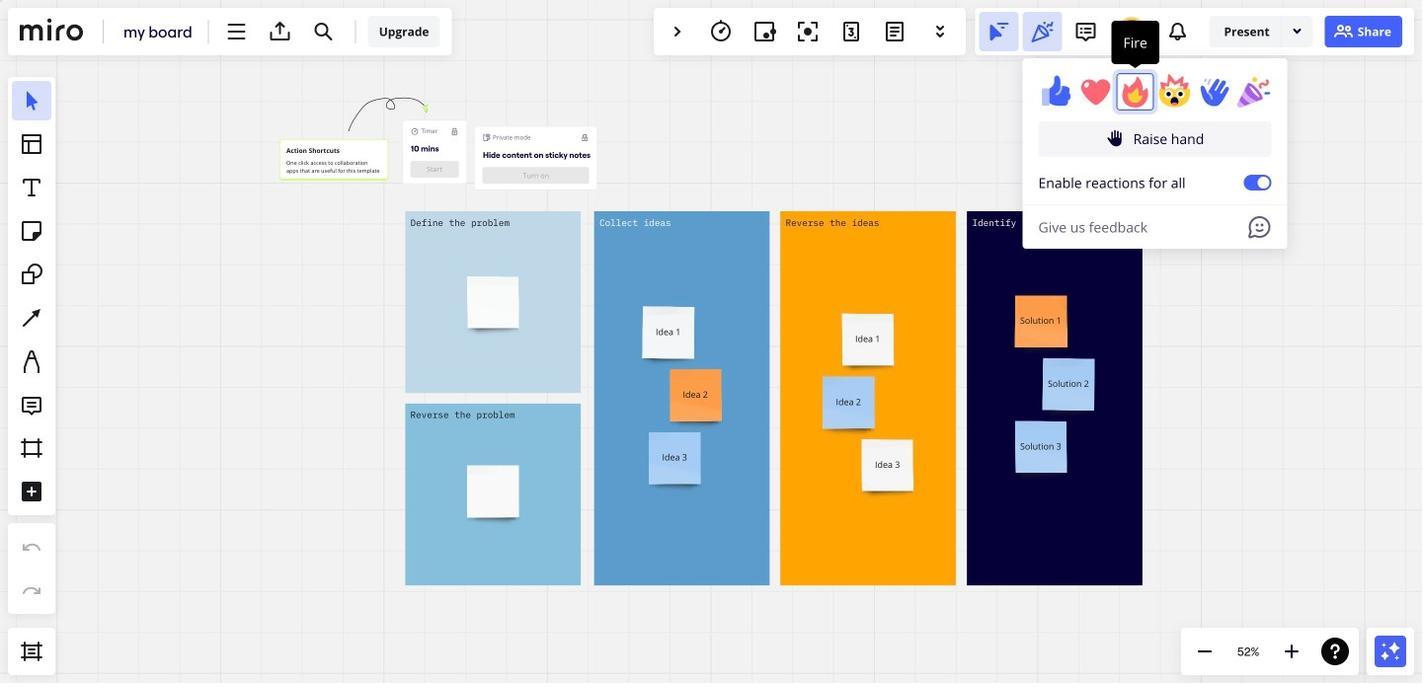 Task type: describe. For each thing, give the bounding box(es) containing it.
hide apps image
[[666, 20, 690, 43]]

board toolbar
[[8, 8, 452, 55]]

creation toolbar
[[8, 63, 55, 628]]

collaboration toolbar
[[654, 8, 966, 55]]

communication toolbar
[[976, 8, 1415, 253]]

comment image
[[1074, 20, 1098, 43]]

feed image
[[1166, 20, 1190, 43]]

main menu image
[[225, 20, 249, 43]]

0 horizontal spatial spagx image
[[1106, 128, 1126, 148]]



Task type: vqa. For each thing, say whether or not it's contained in the screenshot.
user menu: generic name Icon
no



Task type: locate. For each thing, give the bounding box(es) containing it.
1 horizontal spatial spagx image
[[1333, 20, 1356, 43]]

hide collaborators' cursors image
[[988, 20, 1011, 43]]

spagx image
[[1333, 20, 1356, 43], [1106, 128, 1126, 148]]

reactions image
[[1031, 20, 1055, 43]]

1 vertical spatial spagx image
[[1106, 128, 1126, 148]]

0 vertical spatial spagx image
[[1333, 20, 1356, 43]]

open frames image
[[20, 640, 43, 664]]

search image
[[312, 20, 336, 43]]

spagx image
[[1290, 23, 1306, 39]]

export this board image
[[268, 20, 292, 43]]



